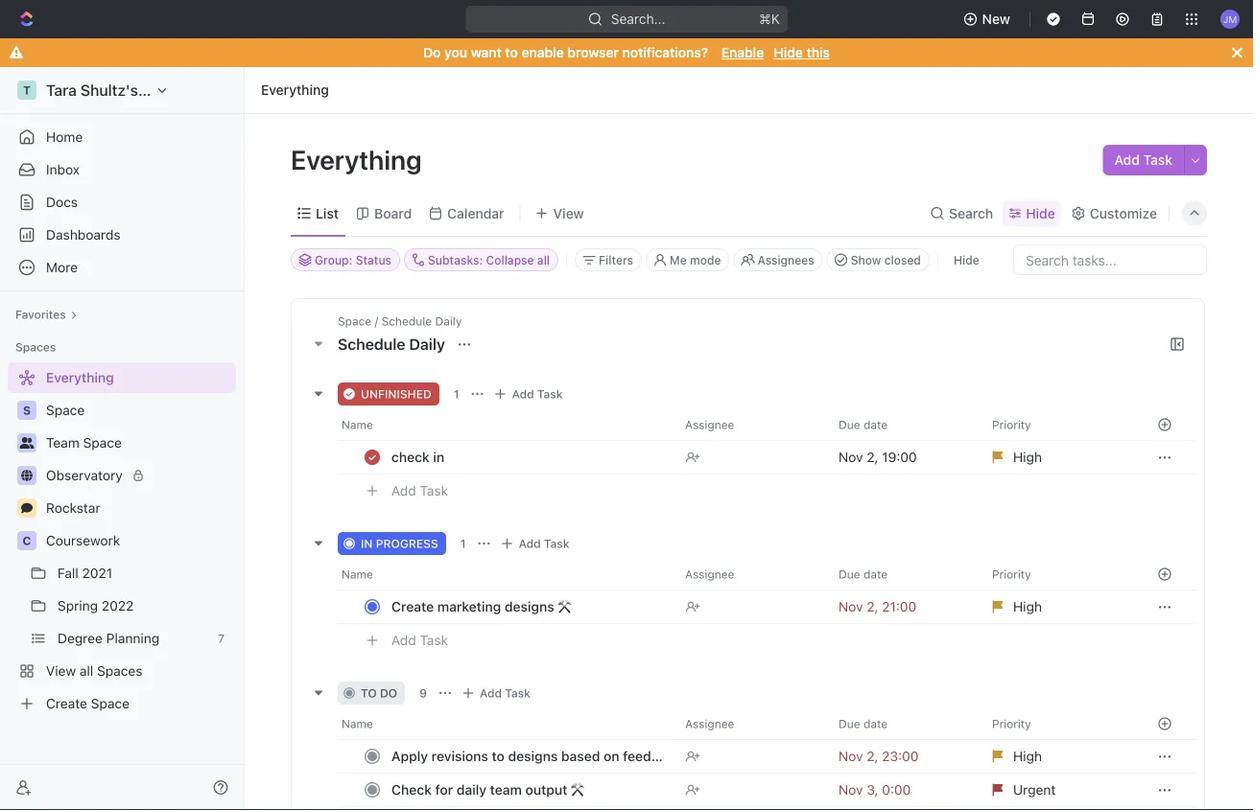 Task type: vqa. For each thing, say whether or not it's contained in the screenshot.
'based'
yes



Task type: locate. For each thing, give the bounding box(es) containing it.
daily
[[435, 315, 462, 328], [409, 335, 445, 354]]

workspace
[[142, 81, 222, 99]]

2 horizontal spatial hide
[[1026, 205, 1055, 221]]

1 vertical spatial hide
[[1026, 205, 1055, 221]]

team
[[490, 783, 522, 798]]

2 assignee from the top
[[685, 568, 734, 582]]

0 vertical spatial high
[[1013, 450, 1042, 465]]

apply revisions to designs based on feedback from supervisor ⚒️
[[392, 749, 803, 765]]

view inside "link"
[[46, 664, 76, 679]]

high button for designs
[[981, 740, 1134, 774]]

1 assignee button from the top
[[674, 410, 827, 440]]

1 horizontal spatial 1
[[460, 537, 466, 551]]

1 vertical spatial due date button
[[827, 559, 981, 590]]

0 vertical spatial in
[[433, 450, 444, 465]]

schedule down / on the left top of the page
[[338, 335, 405, 354]]

space down the view all spaces "link"
[[91, 696, 130, 712]]

name button
[[338, 410, 674, 440], [338, 559, 674, 590], [338, 709, 674, 740]]

view button
[[528, 200, 591, 227]]

1 vertical spatial create
[[46, 696, 87, 712]]

1 vertical spatial high
[[1013, 599, 1042, 615]]

calendar
[[447, 205, 504, 221]]

1 vertical spatial spaces
[[97, 664, 143, 679]]

to up team
[[492, 749, 505, 765]]

assignee button
[[674, 410, 827, 440], [674, 559, 827, 590], [674, 709, 827, 740]]

in left the progress
[[361, 537, 373, 551]]

urgent button
[[981, 773, 1134, 808]]

1 vertical spatial name
[[342, 568, 373, 582]]

due for check in
[[839, 418, 860, 432]]

tree
[[8, 363, 236, 720]]

2022
[[102, 598, 134, 614]]

space / schedule daily
[[338, 315, 462, 328]]

1 horizontal spatial everything link
[[256, 79, 334, 102]]

3 due date button from the top
[[827, 709, 981, 740]]

spaces down favorites
[[15, 341, 56, 354]]

3 name button from the top
[[338, 709, 674, 740]]

2 vertical spatial everything
[[46, 370, 114, 386]]

create space
[[46, 696, 130, 712]]

add task button up customize on the right top
[[1103, 145, 1184, 176]]

2 due from the top
[[839, 568, 860, 582]]

0 vertical spatial assignee button
[[674, 410, 827, 440]]

0 vertical spatial name
[[342, 418, 373, 432]]

degree planning
[[58, 631, 159, 647]]

apply revisions to designs based on feedback from supervisor ⚒️ link
[[387, 743, 803, 771]]

3 assignee from the top
[[685, 718, 734, 731]]

create for create space
[[46, 696, 87, 712]]

2 vertical spatial high button
[[981, 740, 1134, 774]]

browser
[[568, 45, 619, 60]]

1 horizontal spatial create
[[392, 599, 434, 615]]

favorites
[[15, 308, 66, 321]]

2 vertical spatial priority button
[[981, 709, 1134, 740]]

0 horizontal spatial everything link
[[8, 363, 232, 393]]

1 horizontal spatial view
[[553, 205, 584, 221]]

add task up check in link
[[512, 388, 563, 401]]

1 vertical spatial due
[[839, 568, 860, 582]]

group:
[[315, 253, 353, 267]]

1 right "unfinished"
[[454, 388, 459, 401]]

0 vertical spatial due
[[839, 418, 860, 432]]

7
[[218, 632, 225, 646]]

name down "unfinished"
[[342, 418, 373, 432]]

2 vertical spatial name
[[342, 718, 373, 731]]

1 due from the top
[[839, 418, 860, 432]]

sidebar navigation
[[0, 67, 249, 811]]

filters button
[[575, 249, 642, 272]]

0 vertical spatial date
[[864, 418, 888, 432]]

for
[[435, 783, 453, 798]]

1 name button from the top
[[338, 410, 674, 440]]

2 vertical spatial due date button
[[827, 709, 981, 740]]

name down to do
[[342, 718, 373, 731]]

2 high button from the top
[[981, 590, 1134, 625]]

priority
[[992, 418, 1031, 432], [992, 568, 1031, 582], [992, 718, 1031, 731]]

2 vertical spatial hide
[[954, 253, 979, 267]]

list link
[[312, 200, 339, 227]]

1 assignee from the top
[[685, 418, 734, 432]]

1 vertical spatial designs
[[508, 749, 558, 765]]

favorites button
[[8, 303, 85, 326]]

0 vertical spatial priority
[[992, 418, 1031, 432]]

due date button for check in
[[827, 410, 981, 440]]

space up team
[[46, 403, 85, 418]]

3 due from the top
[[839, 718, 860, 731]]

name for check
[[342, 418, 373, 432]]

⚒️ right marketing
[[558, 599, 571, 615]]

spring 2022
[[58, 598, 134, 614]]

1 vertical spatial to
[[361, 687, 377, 701]]

0 vertical spatial name button
[[338, 410, 674, 440]]

Search tasks... text field
[[1014, 246, 1206, 274]]

globe image
[[21, 470, 33, 482]]

1 due date button from the top
[[827, 410, 981, 440]]

2 vertical spatial assignee button
[[674, 709, 827, 740]]

add task down check in
[[392, 483, 448, 499]]

0 vertical spatial 1
[[454, 388, 459, 401]]

in right check
[[433, 450, 444, 465]]

2 vertical spatial due
[[839, 718, 860, 731]]

fall
[[58, 566, 78, 582]]

add task up 9
[[392, 633, 448, 649]]

0 vertical spatial spaces
[[15, 341, 56, 354]]

view up filters 'dropdown button'
[[553, 205, 584, 221]]

fall 2021
[[58, 566, 112, 582]]

3 name from the top
[[342, 718, 373, 731]]

docs
[[46, 194, 78, 210]]

name button for in
[[338, 410, 674, 440]]

0 horizontal spatial spaces
[[15, 341, 56, 354]]

9
[[419, 687, 427, 701]]

to right want
[[505, 45, 518, 60]]

0 vertical spatial create
[[392, 599, 434, 615]]

view
[[553, 205, 584, 221], [46, 664, 76, 679]]

1 vertical spatial daily
[[409, 335, 445, 354]]

0 vertical spatial to
[[505, 45, 518, 60]]

⚒️ right supervisor at the right
[[790, 749, 803, 765]]

due date button for create marketing designs ⚒️
[[827, 559, 981, 590]]

name button up the create marketing designs ⚒️ link
[[338, 559, 674, 590]]

add task up revisions
[[480, 687, 531, 701]]

create marketing designs ⚒️
[[392, 599, 571, 615]]

2 date from the top
[[864, 568, 888, 582]]

add down check
[[392, 483, 416, 499]]

0 vertical spatial all
[[537, 253, 550, 267]]

add up the do
[[392, 633, 416, 649]]

status
[[356, 253, 392, 267]]

feedback
[[623, 749, 682, 765]]

designs right marketing
[[505, 599, 554, 615]]

date for create marketing designs ⚒️
[[864, 568, 888, 582]]

2 high from the top
[[1013, 599, 1042, 615]]

2 vertical spatial assignee
[[685, 718, 734, 731]]

1 horizontal spatial all
[[537, 253, 550, 267]]

name button up revisions
[[338, 709, 674, 740]]

user group image
[[20, 438, 34, 449]]

daily up schedule daily
[[435, 315, 462, 328]]

3 priority button from the top
[[981, 709, 1134, 740]]

degree planning link
[[58, 624, 210, 654]]

me mode button
[[646, 249, 730, 272]]

1 vertical spatial view
[[46, 664, 76, 679]]

2 vertical spatial date
[[864, 718, 888, 731]]

to left the do
[[361, 687, 377, 701]]

hide down search button
[[954, 253, 979, 267]]

name for create
[[342, 568, 373, 582]]

shultz's
[[81, 81, 138, 99]]

hide inside button
[[954, 253, 979, 267]]

1 vertical spatial date
[[864, 568, 888, 582]]

revisions
[[432, 749, 488, 765]]

2 name from the top
[[342, 568, 373, 582]]

high for designs
[[1013, 749, 1042, 765]]

everything inside sidebar navigation
[[46, 370, 114, 386]]

0 horizontal spatial view
[[46, 664, 76, 679]]

due
[[839, 418, 860, 432], [839, 568, 860, 582], [839, 718, 860, 731]]

0 horizontal spatial hide
[[774, 45, 803, 60]]

daily down space / schedule daily
[[409, 335, 445, 354]]

0 vertical spatial priority button
[[981, 410, 1134, 440]]

new
[[982, 11, 1010, 27]]

group: status
[[315, 253, 392, 267]]

1 due date from the top
[[839, 418, 888, 432]]

⚒️ right output
[[571, 783, 584, 798]]

c
[[23, 535, 31, 548]]

2 priority from the top
[[992, 568, 1031, 582]]

1 vertical spatial in
[[361, 537, 373, 551]]

3 high from the top
[[1013, 749, 1042, 765]]

due date for create marketing designs ⚒️
[[839, 568, 888, 582]]

0 vertical spatial everything
[[261, 82, 329, 98]]

create left marketing
[[392, 599, 434, 615]]

jm
[[1223, 13, 1237, 24]]

1 high button from the top
[[981, 440, 1134, 475]]

3 high button from the top
[[981, 740, 1134, 774]]

1 vertical spatial priority button
[[981, 559, 1134, 590]]

create inside tree
[[46, 696, 87, 712]]

due date button
[[827, 410, 981, 440], [827, 559, 981, 590], [827, 709, 981, 740]]

all inside "link"
[[80, 664, 93, 679]]

designs up check for daily team output ⚒️ link
[[508, 749, 558, 765]]

hide left this
[[774, 45, 803, 60]]

1 vertical spatial due date
[[839, 568, 888, 582]]

1 vertical spatial assignee
[[685, 568, 734, 582]]

1 right the progress
[[460, 537, 466, 551]]

hide inside dropdown button
[[1026, 205, 1055, 221]]

name button for marketing
[[338, 559, 674, 590]]

priority button
[[981, 410, 1134, 440], [981, 559, 1134, 590], [981, 709, 1134, 740]]

all
[[537, 253, 550, 267], [80, 664, 93, 679]]

create
[[392, 599, 434, 615], [46, 696, 87, 712]]

everything
[[261, 82, 329, 98], [291, 143, 428, 175], [46, 370, 114, 386]]

2 priority button from the top
[[981, 559, 1134, 590]]

view all spaces link
[[8, 656, 232, 687]]

0 vertical spatial view
[[553, 205, 584, 221]]

0 vertical spatial assignee
[[685, 418, 734, 432]]

subtasks: collapse all
[[428, 253, 550, 267]]

2 vertical spatial to
[[492, 749, 505, 765]]

3 date from the top
[[864, 718, 888, 731]]

tara shultz's workspace, , element
[[17, 81, 36, 100]]

2 vertical spatial high
[[1013, 749, 1042, 765]]

docs link
[[8, 187, 236, 218]]

spaces up 'create space' link
[[97, 664, 143, 679]]

0 vertical spatial due date
[[839, 418, 888, 432]]

due date
[[839, 418, 888, 432], [839, 568, 888, 582], [839, 718, 888, 731]]

due date for check in
[[839, 418, 888, 432]]

2 vertical spatial due date
[[839, 718, 888, 731]]

schedule up schedule daily
[[382, 315, 432, 328]]

do
[[423, 45, 441, 60]]

add task
[[1115, 152, 1173, 168], [512, 388, 563, 401], [392, 483, 448, 499], [519, 537, 570, 551], [392, 633, 448, 649], [480, 687, 531, 701]]

0 horizontal spatial create
[[46, 696, 87, 712]]

0 vertical spatial high button
[[981, 440, 1134, 475]]

this
[[807, 45, 830, 60]]

1 vertical spatial high button
[[981, 590, 1134, 625]]

0 vertical spatial due date button
[[827, 410, 981, 440]]

1 vertical spatial 1
[[460, 537, 466, 551]]

2 name button from the top
[[338, 559, 674, 590]]

tree containing everything
[[8, 363, 236, 720]]

show
[[851, 253, 881, 267]]

create down view all spaces
[[46, 696, 87, 712]]

0 horizontal spatial to
[[361, 687, 377, 701]]

planning
[[106, 631, 159, 647]]

high for ⚒️
[[1013, 599, 1042, 615]]

0 vertical spatial ⚒️
[[558, 599, 571, 615]]

show closed
[[851, 253, 921, 267]]

name button up check in link
[[338, 410, 674, 440]]

2 due date from the top
[[839, 568, 888, 582]]

1 vertical spatial priority
[[992, 568, 1031, 582]]

name down in progress
[[342, 568, 373, 582]]

view for view
[[553, 205, 584, 221]]

rockstar
[[46, 500, 100, 516]]

2 assignee button from the top
[[674, 559, 827, 590]]

subtasks:
[[428, 253, 483, 267]]

search button
[[924, 200, 999, 227]]

0 horizontal spatial all
[[80, 664, 93, 679]]

tara
[[46, 81, 77, 99]]

2 due date button from the top
[[827, 559, 981, 590]]

all right collapse
[[537, 253, 550, 267]]

view down degree
[[46, 664, 76, 679]]

2 vertical spatial priority
[[992, 718, 1031, 731]]

space, , element
[[17, 401, 36, 420]]

high
[[1013, 450, 1042, 465], [1013, 599, 1042, 615], [1013, 749, 1042, 765]]

closed
[[884, 253, 921, 267]]

0 vertical spatial everything link
[[256, 79, 334, 102]]

hide right 'search'
[[1026, 205, 1055, 221]]

hide button
[[1003, 200, 1061, 227]]

space up observatory
[[83, 435, 122, 451]]

1 name from the top
[[342, 418, 373, 432]]

2 vertical spatial name button
[[338, 709, 674, 740]]

1 horizontal spatial spaces
[[97, 664, 143, 679]]

progress
[[376, 537, 438, 551]]

1 vertical spatial name button
[[338, 559, 674, 590]]

3 due date from the top
[[839, 718, 888, 731]]

1 horizontal spatial in
[[433, 450, 444, 465]]

1 vertical spatial assignee button
[[674, 559, 827, 590]]

degree
[[58, 631, 103, 647]]

task down check in
[[420, 483, 448, 499]]

date
[[864, 418, 888, 432], [864, 568, 888, 582], [864, 718, 888, 731]]

1 horizontal spatial hide
[[954, 253, 979, 267]]

1 high from the top
[[1013, 450, 1042, 465]]

all up create space
[[80, 664, 93, 679]]

add task button
[[1103, 145, 1184, 176], [489, 383, 570, 406], [383, 480, 456, 503], [496, 533, 577, 556], [383, 630, 456, 653], [457, 682, 538, 705]]

assignee button for create marketing designs ⚒️
[[674, 559, 827, 590]]

1 vertical spatial all
[[80, 664, 93, 679]]

1 priority from the top
[[992, 418, 1031, 432]]

assignee
[[685, 418, 734, 432], [685, 568, 734, 582], [685, 718, 734, 731]]

1 date from the top
[[864, 418, 888, 432]]

1 for marketing
[[460, 537, 466, 551]]

⌘k
[[759, 11, 780, 27]]

add task button up check in link
[[489, 383, 570, 406]]

spaces inside "link"
[[97, 664, 143, 679]]

3 priority from the top
[[992, 718, 1031, 731]]

0 horizontal spatial 1
[[454, 388, 459, 401]]

view inside button
[[553, 205, 584, 221]]

1 priority button from the top
[[981, 410, 1134, 440]]

priority button for create marketing designs ⚒️
[[981, 559, 1134, 590]]



Task type: describe. For each thing, give the bounding box(es) containing it.
task up check in link
[[537, 388, 563, 401]]

add right 9
[[480, 687, 502, 701]]

check for daily team output ⚒️ link
[[387, 777, 670, 805]]

tree inside sidebar navigation
[[8, 363, 236, 720]]

to do
[[361, 687, 397, 701]]

task up the create marketing designs ⚒️ link
[[544, 537, 570, 551]]

observatory link
[[46, 461, 232, 491]]

1 vertical spatial ⚒️
[[790, 749, 803, 765]]

calendar link
[[444, 200, 504, 227]]

coursework, , element
[[17, 532, 36, 551]]

customize
[[1090, 205, 1157, 221]]

view button
[[528, 191, 591, 236]]

task down the create marketing designs ⚒️ link
[[505, 687, 531, 701]]

priority button for check in
[[981, 410, 1134, 440]]

check
[[392, 783, 432, 798]]

0 vertical spatial daily
[[435, 315, 462, 328]]

board
[[374, 205, 412, 221]]

show closed button
[[827, 249, 930, 272]]

check in
[[392, 450, 444, 465]]

me
[[670, 253, 687, 267]]

date for check in
[[864, 418, 888, 432]]

space link
[[46, 395, 232, 426]]

task up customize on the right top
[[1143, 152, 1173, 168]]

0 horizontal spatial in
[[361, 537, 373, 551]]

0 vertical spatial hide
[[774, 45, 803, 60]]

jm button
[[1215, 4, 1246, 35]]

space left / on the left top of the page
[[338, 315, 372, 328]]

assignees
[[758, 253, 814, 267]]

urgent
[[1013, 783, 1056, 798]]

me mode
[[670, 253, 721, 267]]

enable
[[522, 45, 564, 60]]

add task button up 9
[[383, 630, 456, 653]]

rockstar link
[[46, 493, 232, 524]]

2 vertical spatial ⚒️
[[571, 783, 584, 798]]

add up customize on the right top
[[1115, 152, 1140, 168]]

on
[[604, 749, 620, 765]]

home
[[46, 129, 83, 145]]

1 vertical spatial everything link
[[8, 363, 232, 393]]

fall 2021 link
[[58, 558, 232, 589]]

0 vertical spatial designs
[[505, 599, 554, 615]]

high button for ⚒️
[[981, 590, 1134, 625]]

filters
[[599, 253, 633, 267]]

observatory
[[46, 468, 123, 484]]

t
[[23, 83, 31, 97]]

coursework link
[[46, 526, 232, 557]]

1 vertical spatial everything
[[291, 143, 428, 175]]

from
[[686, 749, 715, 765]]

you
[[444, 45, 467, 60]]

add up check in link
[[512, 388, 534, 401]]

assignee for check in
[[685, 418, 734, 432]]

1 for in
[[454, 388, 459, 401]]

dashboards
[[46, 227, 121, 243]]

list
[[316, 205, 339, 221]]

create marketing designs ⚒️ link
[[387, 594, 670, 621]]

2021
[[82, 566, 112, 582]]

more
[[46, 260, 78, 275]]

assignees button
[[734, 249, 823, 272]]

inbox link
[[8, 154, 236, 185]]

assignee for create marketing designs ⚒️
[[685, 568, 734, 582]]

spring 2022 link
[[58, 591, 232, 622]]

comment image
[[21, 503, 33, 514]]

1 horizontal spatial to
[[492, 749, 505, 765]]

supervisor
[[719, 749, 786, 765]]

daily
[[457, 783, 487, 798]]

in progress
[[361, 537, 438, 551]]

team
[[46, 435, 79, 451]]

team space link
[[46, 428, 232, 459]]

apply
[[392, 749, 428, 765]]

add task button down check in
[[383, 480, 456, 503]]

more button
[[8, 252, 236, 283]]

board link
[[370, 200, 412, 227]]

create for create marketing designs ⚒️
[[392, 599, 434, 615]]

2 horizontal spatial to
[[505, 45, 518, 60]]

view for view all spaces
[[46, 664, 76, 679]]

schedule daily
[[338, 335, 449, 354]]

task down marketing
[[420, 633, 448, 649]]

view all spaces
[[46, 664, 143, 679]]

add task up the create marketing designs ⚒️ link
[[519, 537, 570, 551]]

mode
[[690, 253, 721, 267]]

3 assignee button from the top
[[674, 709, 827, 740]]

hide button
[[946, 249, 987, 272]]

want
[[471, 45, 502, 60]]

search
[[949, 205, 993, 221]]

assignee button for check in
[[674, 410, 827, 440]]

inbox
[[46, 162, 80, 178]]

dashboards link
[[8, 220, 236, 250]]

customize button
[[1065, 200, 1163, 227]]

tara shultz's workspace
[[46, 81, 222, 99]]

0 vertical spatial schedule
[[382, 315, 432, 328]]

/
[[375, 315, 378, 328]]

check for daily team output ⚒️
[[392, 783, 584, 798]]

s
[[23, 404, 31, 417]]

due for create marketing designs ⚒️
[[839, 568, 860, 582]]

output
[[526, 783, 567, 798]]

do you want to enable browser notifications? enable hide this
[[423, 45, 830, 60]]

marketing
[[437, 599, 501, 615]]

add task button up the create marketing designs ⚒️ link
[[496, 533, 577, 556]]

do
[[380, 687, 397, 701]]

1 vertical spatial schedule
[[338, 335, 405, 354]]

add up the create marketing designs ⚒️ link
[[519, 537, 541, 551]]

collapse
[[486, 253, 534, 267]]

team space
[[46, 435, 122, 451]]

new button
[[955, 4, 1022, 35]]

priority for check in
[[992, 418, 1031, 432]]

home link
[[8, 122, 236, 153]]

add task button up revisions
[[457, 682, 538, 705]]

add task up customize on the right top
[[1115, 152, 1173, 168]]

coursework
[[46, 533, 120, 549]]

priority for create marketing designs ⚒️
[[992, 568, 1031, 582]]

spring
[[58, 598, 98, 614]]



